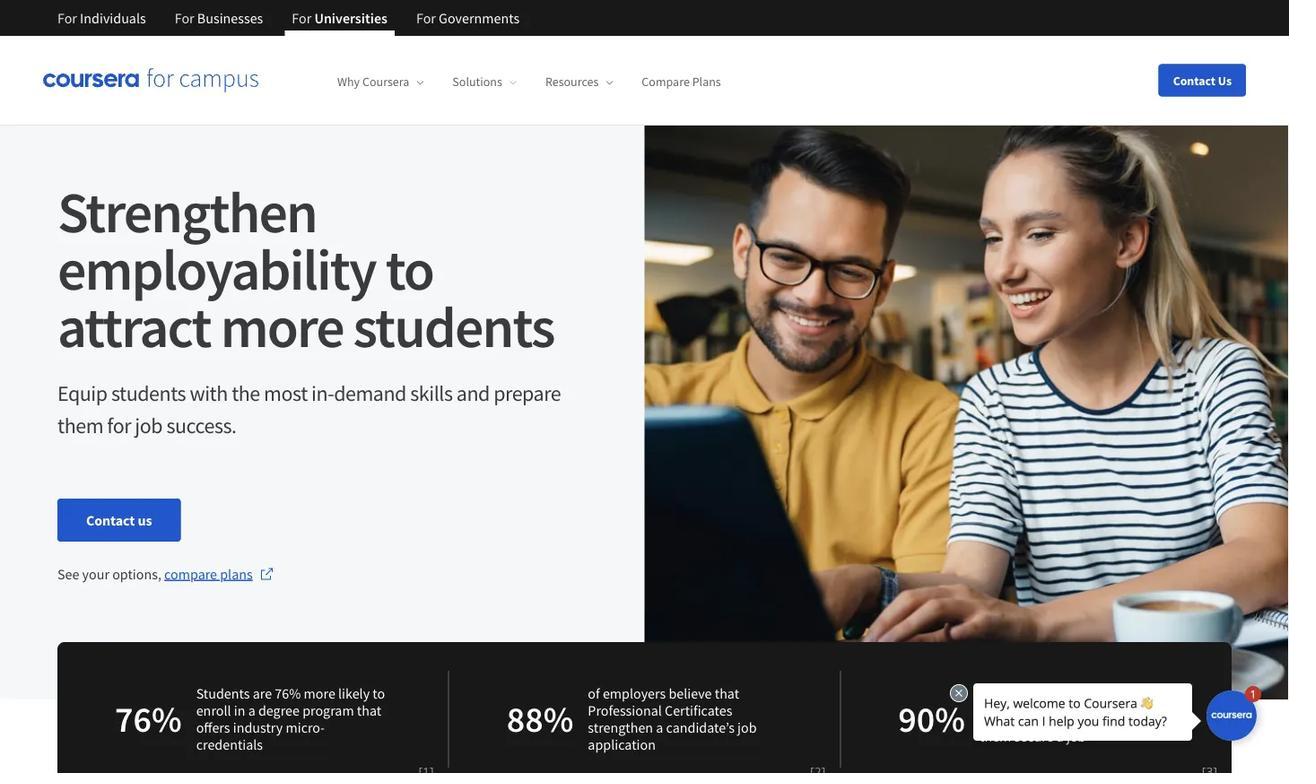 Task type: locate. For each thing, give the bounding box(es) containing it.
2 horizontal spatial students
[[995, 694, 1047, 712]]

1 vertical spatial students
[[111, 380, 186, 407]]

students are 76% more likely to enroll in a degree program that offers industry micro- credentials
[[196, 685, 385, 754]]

that inside the "of employers believe that professional certificates strengthen a candidate's job application"
[[715, 685, 740, 703]]

0 vertical spatial more
[[220, 290, 344, 363]]

90%
[[899, 697, 966, 742]]

0 horizontal spatial of
[[588, 685, 600, 703]]

professional up "application"
[[588, 702, 662, 720]]

1 vertical spatial to
[[373, 685, 385, 703]]

a
[[1114, 694, 1121, 712], [248, 702, 256, 720], [656, 719, 664, 737], [1057, 728, 1064, 746]]

equip students with the most in-demand skills and prepare them for job success.
[[57, 380, 561, 439]]

contact us button
[[1159, 64, 1247, 96]]

0 horizontal spatial contact
[[86, 512, 135, 530]]

students inside of students agree that a professional certificate will help them secure a job
[[995, 694, 1047, 712]]

degree
[[258, 702, 300, 720]]

coursera for campus image
[[43, 68, 258, 93]]

them left secure
[[980, 728, 1012, 746]]

0 horizontal spatial professional
[[588, 702, 662, 720]]

2 horizontal spatial that
[[1086, 694, 1111, 712]]

that right believe
[[715, 685, 740, 703]]

students up secure
[[995, 694, 1047, 712]]

job down agree
[[1067, 728, 1086, 746]]

compare plans
[[164, 565, 253, 583]]

2 vertical spatial students
[[995, 694, 1047, 712]]

universities
[[315, 9, 388, 27]]

job right the for
[[135, 412, 163, 439]]

students for 90%
[[995, 694, 1047, 712]]

1 for from the left
[[57, 9, 77, 27]]

students up and
[[353, 290, 554, 363]]

a right strengthen
[[656, 719, 664, 737]]

that inside of students agree that a professional certificate will help them secure a job
[[1086, 694, 1111, 712]]

them inside equip students with the most in-demand skills and prepare them for job success.
[[57, 412, 103, 439]]

0 vertical spatial contact
[[1174, 72, 1216, 88]]

job
[[135, 412, 163, 439], [738, 719, 757, 737], [1067, 728, 1086, 746]]

for left individuals
[[57, 9, 77, 27]]

for for universities
[[292, 9, 312, 27]]

job inside of students agree that a professional certificate will help them secure a job
[[1067, 728, 1086, 746]]

job right candidate's at the bottom
[[738, 719, 757, 737]]

compare
[[164, 565, 217, 583]]

more
[[220, 290, 344, 363], [304, 685, 336, 703]]

contact us
[[86, 512, 152, 530]]

them down equip on the left of the page
[[57, 412, 103, 439]]

1 horizontal spatial them
[[980, 728, 1012, 746]]

them
[[57, 412, 103, 439], [980, 728, 1012, 746]]

professional inside of students agree that a professional certificate will help them secure a job
[[980, 711, 1054, 729]]

strengthen
[[588, 719, 653, 737]]

job inside equip students with the most in-demand skills and prepare them for job success.
[[135, 412, 163, 439]]

to
[[386, 233, 434, 305], [373, 685, 385, 703]]

1 horizontal spatial job
[[738, 719, 757, 737]]

2 for from the left
[[175, 9, 194, 27]]

0 vertical spatial to
[[386, 233, 434, 305]]

76% right are
[[275, 685, 301, 703]]

of inside of students agree that a professional certificate will help them secure a job
[[980, 694, 992, 712]]

to inside students are 76% more likely to enroll in a degree program that offers industry micro- credentials
[[373, 685, 385, 703]]

contact
[[1174, 72, 1216, 88], [86, 512, 135, 530]]

that for 90%
[[1086, 694, 1111, 712]]

governments
[[439, 9, 520, 27]]

likely
[[338, 685, 370, 703]]

1 vertical spatial them
[[980, 728, 1012, 746]]

of for 90%
[[980, 694, 992, 712]]

see your options,
[[57, 565, 164, 583]]

1 horizontal spatial that
[[715, 685, 740, 703]]

for governments
[[416, 9, 520, 27]]

1 vertical spatial more
[[304, 685, 336, 703]]

program
[[303, 702, 354, 720]]

believe
[[669, 685, 712, 703]]

1 horizontal spatial students
[[353, 290, 554, 363]]

0 horizontal spatial that
[[357, 702, 382, 720]]

skills
[[410, 380, 453, 407]]

0 horizontal spatial job
[[135, 412, 163, 439]]

strengthen
[[57, 175, 317, 248]]

that right agree
[[1086, 694, 1111, 712]]

4 for from the left
[[416, 9, 436, 27]]

students inside strengthen employability to attract more students
[[353, 290, 554, 363]]

that inside students are 76% more likely to enroll in a degree program that offers industry micro- credentials
[[357, 702, 382, 720]]

for
[[57, 9, 77, 27], [175, 9, 194, 27], [292, 9, 312, 27], [416, 9, 436, 27]]

solutions link
[[453, 74, 517, 90]]

for for governments
[[416, 9, 436, 27]]

enroll
[[196, 702, 231, 720]]

will
[[1122, 711, 1143, 729]]

of
[[588, 685, 600, 703], [980, 694, 992, 712]]

of inside the "of employers believe that professional certificates strengthen a candidate's job application"
[[588, 685, 600, 703]]

0 horizontal spatial 76%
[[115, 697, 182, 742]]

agree
[[1050, 694, 1083, 712]]

students inside equip students with the most in-demand skills and prepare them for job success.
[[111, 380, 186, 407]]

businesses
[[197, 9, 263, 27]]

2 horizontal spatial job
[[1067, 728, 1086, 746]]

compare plans
[[642, 74, 721, 90]]

that
[[715, 685, 740, 703], [1086, 694, 1111, 712], [357, 702, 382, 720]]

0 horizontal spatial them
[[57, 412, 103, 439]]

of left employers
[[588, 685, 600, 703]]

students
[[196, 685, 250, 703]]

for left businesses
[[175, 9, 194, 27]]

0 vertical spatial them
[[57, 412, 103, 439]]

that right program
[[357, 702, 382, 720]]

for left governments
[[416, 9, 436, 27]]

most
[[264, 380, 308, 407]]

contact inside button
[[1174, 72, 1216, 88]]

help
[[1146, 711, 1172, 729]]

students up the for
[[111, 380, 186, 407]]

of employers believe that professional certificates strengthen a candidate's job application
[[588, 685, 757, 754]]

1 horizontal spatial professional
[[980, 711, 1054, 729]]

professional
[[588, 702, 662, 720], [980, 711, 1054, 729]]

with
[[190, 380, 228, 407]]

of right the 90%
[[980, 694, 992, 712]]

0 vertical spatial students
[[353, 290, 554, 363]]

certificates
[[665, 702, 733, 720]]

resources link
[[546, 74, 613, 90]]

1 horizontal spatial of
[[980, 694, 992, 712]]

a right in at the left of page
[[248, 702, 256, 720]]

professional left certificate on the bottom right of the page
[[980, 711, 1054, 729]]

0 horizontal spatial students
[[111, 380, 186, 407]]

are
[[253, 685, 272, 703]]

1 vertical spatial contact
[[86, 512, 135, 530]]

the
[[232, 380, 260, 407]]

individuals
[[80, 9, 146, 27]]

secure
[[1015, 728, 1054, 746]]

76%
[[275, 685, 301, 703], [115, 697, 182, 742]]

76% left offers
[[115, 697, 182, 742]]

for left universities
[[292, 9, 312, 27]]

for universities
[[292, 9, 388, 27]]

more left likely
[[304, 685, 336, 703]]

1 horizontal spatial contact
[[1174, 72, 1216, 88]]

students
[[353, 290, 554, 363], [111, 380, 186, 407], [995, 694, 1047, 712]]

that for 88%
[[715, 685, 740, 703]]

1 horizontal spatial 76%
[[275, 685, 301, 703]]

for
[[107, 412, 131, 439]]

more up most
[[220, 290, 344, 363]]

3 for from the left
[[292, 9, 312, 27]]

industry
[[233, 719, 283, 737]]

for businesses
[[175, 9, 263, 27]]



Task type: describe. For each thing, give the bounding box(es) containing it.
a left will
[[1114, 694, 1121, 712]]

why
[[337, 74, 360, 90]]

options,
[[112, 565, 161, 583]]

for for individuals
[[57, 9, 77, 27]]

and
[[457, 380, 490, 407]]

them inside of students agree that a professional certificate will help them secure a job
[[980, 728, 1012, 746]]

for for businesses
[[175, 9, 194, 27]]

contact us link
[[57, 499, 181, 542]]

strengthen employability to attract more students
[[57, 175, 554, 363]]

see
[[57, 565, 79, 583]]

employers
[[603, 685, 666, 703]]

job inside the "of employers believe that professional certificates strengthen a candidate's job application"
[[738, 719, 757, 737]]

banner navigation
[[43, 0, 534, 36]]

of for 88%
[[588, 685, 600, 703]]

job for 90%
[[1067, 728, 1086, 746]]

prepare
[[494, 380, 561, 407]]

us
[[138, 512, 152, 530]]

your
[[82, 565, 109, 583]]

application
[[588, 736, 656, 754]]

equip
[[57, 380, 107, 407]]

contact for contact us
[[86, 512, 135, 530]]

candidate's
[[666, 719, 735, 737]]

contact us
[[1174, 72, 1232, 88]]

us
[[1219, 72, 1232, 88]]

why coursera link
[[337, 74, 424, 90]]

students for strengthen employability to attract more students
[[111, 380, 186, 407]]

compare
[[642, 74, 690, 90]]

a inside students are 76% more likely to enroll in a degree program that offers industry micro- credentials
[[248, 702, 256, 720]]

credentials
[[196, 736, 263, 754]]

compare plans link
[[164, 564, 274, 585]]

attract
[[57, 290, 211, 363]]

of students agree that a professional certificate will help them secure a job
[[980, 694, 1172, 746]]

in
[[234, 702, 245, 720]]

more inside strengthen employability to attract more students
[[220, 290, 344, 363]]

88%
[[507, 697, 574, 742]]

in-
[[312, 380, 334, 407]]

to inside strengthen employability to attract more students
[[386, 233, 434, 305]]

coursera
[[363, 74, 410, 90]]

compare plans link
[[642, 74, 721, 90]]

offers
[[196, 719, 230, 737]]

employability
[[57, 233, 376, 305]]

demand
[[334, 380, 407, 407]]

a right secure
[[1057, 728, 1064, 746]]

a inside the "of employers believe that professional certificates strengthen a candidate's job application"
[[656, 719, 664, 737]]

why coursera
[[337, 74, 410, 90]]

plans
[[693, 74, 721, 90]]

76% inside students are 76% more likely to enroll in a degree program that offers industry micro- credentials
[[275, 685, 301, 703]]

success.
[[166, 412, 237, 439]]

micro-
[[286, 719, 325, 737]]

more inside students are 76% more likely to enroll in a degree program that offers industry micro- credentials
[[304, 685, 336, 703]]

contact for contact us
[[1174, 72, 1216, 88]]

resources
[[546, 74, 599, 90]]

for individuals
[[57, 9, 146, 27]]

professional inside the "of employers believe that professional certificates strengthen a candidate's job application"
[[588, 702, 662, 720]]

plans
[[220, 565, 253, 583]]

solutions
[[453, 74, 503, 90]]

certificate
[[1057, 711, 1119, 729]]

job for strengthen employability to attract more students
[[135, 412, 163, 439]]



Task type: vqa. For each thing, say whether or not it's contained in the screenshot.
THE
yes



